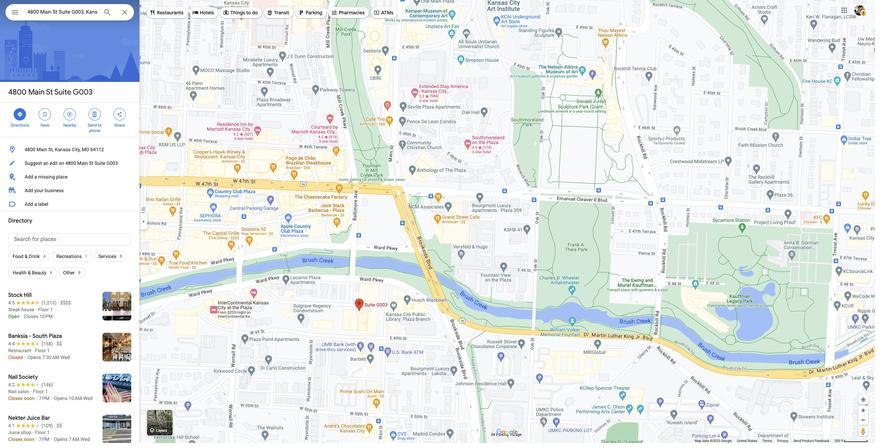 Task type: locate. For each thing, give the bounding box(es) containing it.
price: moderate image
[[57, 424, 62, 429]]

united states
[[738, 440, 758, 444]]

None field
[[27, 8, 98, 16]]

4.1
[[8, 424, 15, 429]]

soon
[[24, 396, 34, 402], [24, 437, 34, 443]]

0 vertical spatial juice
[[27, 416, 40, 422]]

$$ for nekter juice bar
[[57, 424, 62, 429]]

send left product
[[794, 440, 802, 444]]

closes inside nail salon · floor 1 closes soon ⋅ 7 pm ⋅ opens 10 am wed
[[8, 396, 23, 402]]

· inside restaurant · floor 1 closed ⋅ opens 7:30 am wed
[[33, 349, 34, 354]]

closes down shop
[[8, 437, 23, 443]]

2 vertical spatial add
[[25, 202, 33, 207]]

0 vertical spatial main
[[28, 88, 45, 97]]

4800 for 4800 main st suite g003
[[8, 88, 27, 97]]

1 vertical spatial wed
[[83, 396, 93, 402]]

juice down 4.1
[[8, 431, 20, 436]]

services 8
[[98, 254, 122, 260]]

main for st,
[[37, 147, 47, 153]]

soon inside nail salon · floor 1 closes soon ⋅ 7 pm ⋅ opens 10 am wed
[[24, 396, 34, 402]]

hotels
[[200, 10, 214, 16]]

closes down house
[[24, 314, 38, 320]]

4.5 stars 1,213 reviews image
[[8, 300, 57, 307]]

4800 up 
[[8, 88, 27, 97]]

2 soon from the top
[[24, 437, 34, 443]]

soon for juice
[[24, 437, 34, 443]]

2 a from the top
[[34, 202, 37, 207]]

recreations
[[56, 254, 82, 260]]

4800 for 4800 main st, kansas city, mo 64112
[[25, 147, 35, 153]]

· left price: moderate icon
[[54, 342, 55, 347]]

send up phone
[[88, 123, 97, 128]]

7 pm for society
[[39, 396, 49, 402]]

floor down (158)
[[35, 349, 46, 354]]

· $$ for banksia - south plaza
[[54, 342, 62, 347]]

1 vertical spatial 4800
[[25, 147, 35, 153]]

1 inside steak house · floor 1 open ⋅ closes 10 pm
[[50, 308, 53, 313]]

floor for juice
[[35, 431, 46, 436]]

1 horizontal spatial send
[[794, 440, 802, 444]]

add for add a missing place
[[25, 174, 33, 180]]

price: moderate image
[[57, 342, 62, 347]]

1 $$ from the top
[[57, 342, 62, 347]]

stock
[[8, 292, 23, 299]]

floor up the 10 pm
[[38, 308, 49, 313]]

1 right recreations
[[85, 254, 87, 259]]

add down suggest
[[25, 174, 33, 180]]

wed right 7 am
[[80, 437, 90, 443]]

1 vertical spatial suite
[[95, 161, 105, 166]]

· inside nail salon · floor 1 closes soon ⋅ 7 pm ⋅ opens 10 am wed
[[31, 390, 32, 395]]

footer containing map data ©2023 google
[[695, 440, 835, 444]]

2 vertical spatial 4800
[[65, 161, 76, 166]]

· right shop
[[33, 431, 34, 436]]

parking
[[306, 10, 323, 16]]

1 vertical spatial main
[[37, 147, 47, 153]]

st down mo
[[89, 161, 94, 166]]

· down 4.4 stars 158 reviews image
[[33, 349, 34, 354]]

1 vertical spatial &
[[28, 271, 31, 276]]

closes
[[24, 314, 38, 320], [8, 396, 23, 402], [8, 437, 23, 443]]

1 vertical spatial 8
[[78, 271, 81, 276]]

1 horizontal spatial &
[[28, 271, 31, 276]]

1 7 pm from the top
[[39, 396, 49, 402]]

main down mo
[[77, 161, 88, 166]]

society
[[19, 375, 38, 381]]

0 vertical spatial a
[[34, 174, 37, 180]]

juice up 4.1 stars 109 reviews image
[[27, 416, 40, 422]]

2 vertical spatial closes
[[8, 437, 23, 443]]

1 vertical spatial 7 pm
[[39, 437, 49, 443]]

2 7 pm from the top
[[39, 437, 49, 443]]

to
[[246, 10, 251, 16], [98, 123, 102, 128]]

2 · $$ from the top
[[54, 424, 62, 429]]

1 vertical spatial · $$
[[54, 424, 62, 429]]

on
[[59, 161, 64, 166]]

closed
[[8, 355, 23, 361]]

steak house · floor 1 open ⋅ closes 10 pm
[[8, 308, 53, 320]]

none field inside 4800 main st suite g003, kansas city, mo 64112 field
[[27, 8, 98, 16]]

send
[[88, 123, 97, 128], [794, 440, 802, 444]]

0 horizontal spatial send
[[88, 123, 97, 128]]

terms button
[[763, 440, 773, 444]]

footer
[[695, 440, 835, 444]]

opens left 10 am
[[54, 396, 68, 402]]

g003
[[73, 88, 93, 97], [107, 161, 118, 166]]

wed right 10 am
[[83, 396, 93, 402]]

to left the do
[[246, 10, 251, 16]]

opens inside restaurant · floor 1 closed ⋅ opens 7:30 am wed
[[27, 355, 41, 361]]

send inside send to phone
[[88, 123, 97, 128]]

0 vertical spatial opens
[[27, 355, 41, 361]]

1 vertical spatial g003
[[107, 161, 118, 166]]

0 vertical spatial · $$
[[54, 342, 62, 347]]

nail inside nail salon · floor 1 closes soon ⋅ 7 pm ⋅ opens 10 am wed
[[8, 390, 17, 395]]

&
[[25, 254, 28, 260], [28, 271, 31, 276]]

suite up 
[[54, 88, 71, 97]]

send inside button
[[794, 440, 802, 444]]

1 vertical spatial to
[[98, 123, 102, 128]]

4800 Main St Suite G003, Kansas City, MO 64112 field
[[5, 4, 134, 21]]

1 horizontal spatial 8
[[120, 254, 122, 259]]

0 vertical spatial add
[[25, 174, 33, 180]]

product
[[802, 440, 814, 444]]

· inside juice shop · floor 1 closes soon ⋅ 7 pm ⋅ opens 7 am wed
[[33, 431, 34, 436]]

suggest an edit on 4800 main st suite g003 button
[[0, 157, 140, 170]]


[[223, 9, 229, 16]]

0 horizontal spatial &
[[25, 254, 28, 260]]

1 inside recreations 1
[[85, 254, 87, 259]]

juice inside juice shop · floor 1 closes soon ⋅ 7 pm ⋅ opens 7 am wed
[[8, 431, 20, 436]]

soon inside juice shop · floor 1 closes soon ⋅ 7 pm ⋅ opens 7 am wed
[[24, 437, 34, 443]]


[[92, 111, 98, 118]]

drink
[[29, 254, 40, 260]]

1 for nail society
[[45, 390, 48, 395]]

0 vertical spatial send
[[88, 123, 97, 128]]

an
[[43, 161, 48, 166]]

-
[[29, 334, 31, 340]]

closes inside steak house · floor 1 open ⋅ closes 10 pm
[[24, 314, 38, 320]]

0 vertical spatial 4800
[[8, 88, 27, 97]]

8 right other
[[78, 271, 81, 276]]

a
[[34, 174, 37, 180], [34, 202, 37, 207]]

8 for services
[[120, 254, 122, 259]]

7 pm inside juice shop · floor 1 closes soon ⋅ 7 pm ⋅ opens 7 am wed
[[39, 437, 49, 443]]

2 vertical spatial opens
[[54, 437, 68, 443]]

2 add from the top
[[25, 188, 33, 194]]

1 vertical spatial $$
[[57, 424, 62, 429]]

to inside send to phone
[[98, 123, 102, 128]]

1 vertical spatial a
[[34, 202, 37, 207]]

to up phone
[[98, 123, 102, 128]]


[[267, 9, 273, 16]]

2 vertical spatial wed
[[80, 437, 90, 443]]

floor down 4.2 stars 146 reviews 'image'
[[33, 390, 44, 395]]

google maps element
[[0, 0, 876, 444]]

⋅
[[21, 314, 23, 320], [24, 355, 26, 361], [36, 396, 38, 402], [51, 396, 53, 402], [36, 437, 38, 443], [51, 437, 53, 443]]

3 add from the top
[[25, 202, 33, 207]]

1 add from the top
[[25, 174, 33, 180]]

4.4
[[8, 342, 15, 347]]

1 down (1,213)
[[50, 308, 53, 313]]


[[11, 8, 19, 17]]

soon down salon
[[24, 396, 34, 402]]

10 pm
[[40, 314, 53, 320]]

st up 
[[46, 88, 53, 97]]

· inside steak house · floor 1 open ⋅ closes 10 pm
[[36, 308, 37, 313]]

0 vertical spatial nail
[[8, 375, 18, 381]]

1 · $$ from the top
[[54, 342, 62, 347]]

1 horizontal spatial to
[[246, 10, 251, 16]]

floor inside juice shop · floor 1 closes soon ⋅ 7 pm ⋅ opens 7 am wed
[[35, 431, 46, 436]]

0 vertical spatial 8
[[120, 254, 122, 259]]

services
[[98, 254, 116, 260]]

$$ down plaza
[[57, 342, 62, 347]]

& for drink
[[25, 254, 28, 260]]

$$
[[57, 342, 62, 347], [57, 424, 62, 429]]

wed inside juice shop · floor 1 closes soon ⋅ 7 pm ⋅ opens 7 am wed
[[80, 437, 90, 443]]

1 vertical spatial soon
[[24, 437, 34, 443]]

a left the label at the left
[[34, 202, 37, 207]]

1 horizontal spatial suite
[[95, 161, 105, 166]]

st,
[[48, 147, 54, 153]]

0 horizontal spatial juice
[[8, 431, 20, 436]]

1 inside nail salon · floor 1 closes soon ⋅ 7 pm ⋅ opens 10 am wed
[[45, 390, 48, 395]]

feedback
[[815, 440, 830, 444]]

your
[[34, 188, 44, 194]]

0 vertical spatial suite
[[54, 88, 71, 97]]

opens
[[27, 355, 41, 361], [54, 396, 68, 402], [54, 437, 68, 443]]

banksia - south plaza
[[8, 334, 62, 340]]

2 vertical spatial main
[[77, 161, 88, 166]]

add for add your business
[[25, 188, 33, 194]]

1 horizontal spatial g003
[[107, 161, 118, 166]]

1 down '(146)'
[[45, 390, 48, 395]]

nail for nail salon · floor 1 closes soon ⋅ 7 pm ⋅ opens 10 am wed
[[8, 390, 17, 395]]

4.4 stars 158 reviews image
[[8, 341, 53, 348]]


[[374, 9, 380, 16]]

· $$
[[54, 342, 62, 347], [54, 424, 62, 429]]

floor inside nail salon · floor 1 closes soon ⋅ 7 pm ⋅ opens 10 am wed
[[33, 390, 44, 395]]

main up 
[[28, 88, 45, 97]]

restaurants
[[157, 10, 184, 16]]


[[192, 9, 199, 16]]

0 vertical spatial &
[[25, 254, 28, 260]]

wed inside nail salon · floor 1 closes soon ⋅ 7 pm ⋅ opens 10 am wed
[[83, 396, 93, 402]]

⋅ inside steak house · floor 1 open ⋅ closes 10 pm
[[21, 314, 23, 320]]

8 inside services 8
[[120, 254, 122, 259]]

suite down 64112
[[95, 161, 105, 166]]

floor down (109) in the bottom left of the page
[[35, 431, 46, 436]]

opens down 4.4 stars 158 reviews image
[[27, 355, 41, 361]]

 restaurants
[[149, 9, 184, 16]]

place
[[56, 174, 68, 180]]

closes down salon
[[8, 396, 23, 402]]

1 down (109) in the bottom left of the page
[[47, 431, 50, 436]]

save
[[40, 123, 49, 128]]

0 vertical spatial soon
[[24, 396, 34, 402]]

· left price: moderate image
[[54, 424, 55, 429]]

main for st
[[28, 88, 45, 97]]


[[17, 111, 23, 118]]

1 inside juice shop · floor 1 closes soon ⋅ 7 pm ⋅ opens 7 am wed
[[47, 431, 50, 436]]

4.1 stars 109 reviews image
[[8, 423, 53, 430]]

opens for nail society
[[54, 396, 68, 402]]

1 nail from the top
[[8, 375, 18, 381]]

& right food
[[25, 254, 28, 260]]

add left your
[[25, 188, 33, 194]]

· $$ down plaza
[[54, 342, 62, 347]]

⋅ right open
[[21, 314, 23, 320]]

1 vertical spatial send
[[794, 440, 802, 444]]

health & beauty 6
[[13, 271, 52, 276]]

4800 main st, kansas city, mo 64112
[[25, 147, 104, 153]]

1 inside restaurant · floor 1 closed ⋅ opens 7:30 am wed
[[47, 349, 50, 354]]

0 vertical spatial $$
[[57, 342, 62, 347]]

4800 main st suite g003 main content
[[0, 0, 140, 444]]

stock hill
[[8, 292, 32, 299]]

closes inside juice shop · floor 1 closes soon ⋅ 7 pm ⋅ opens 7 am wed
[[8, 437, 23, 443]]

7 pm down (109) in the bottom left of the page
[[39, 437, 49, 443]]

nail down 4.2
[[8, 390, 17, 395]]

main left st,
[[37, 147, 47, 153]]

main inside 4800 main st, kansas city, mo 64112 button
[[37, 147, 47, 153]]

suggest an edit on 4800 main st suite g003
[[25, 161, 118, 166]]

1 vertical spatial add
[[25, 188, 33, 194]]

0 vertical spatial 7 pm
[[39, 396, 49, 402]]

⋅ down '(146)'
[[51, 396, 53, 402]]

add a missing place
[[25, 174, 68, 180]]

main inside suggest an edit on 4800 main st suite g003 button
[[77, 161, 88, 166]]

a for label
[[34, 202, 37, 207]]

soon down shop
[[24, 437, 34, 443]]

1 for nekter juice bar
[[47, 431, 50, 436]]

juice shop · floor 1 closes soon ⋅ 7 pm ⋅ opens 7 am wed
[[8, 431, 90, 443]]

a left missing
[[34, 174, 37, 180]]

⋅ down restaurant
[[24, 355, 26, 361]]

juice
[[27, 416, 40, 422], [8, 431, 20, 436]]

2 nail from the top
[[8, 390, 17, 395]]

opens inside nail salon · floor 1 closes soon ⋅ 7 pm ⋅ opens 10 am wed
[[54, 396, 68, 402]]

2 $$ from the top
[[57, 424, 62, 429]]

1 horizontal spatial juice
[[27, 416, 40, 422]]

restaurant
[[8, 349, 31, 354]]

wed right 7:30 am at the bottom of page
[[61, 355, 70, 361]]

nekter juice bar
[[8, 416, 50, 422]]

· $$ right (109) in the bottom left of the page
[[54, 424, 62, 429]]

⋅ down 4.1 stars 109 reviews image
[[36, 437, 38, 443]]

1 vertical spatial opens
[[54, 396, 68, 402]]

None text field
[[8, 234, 131, 246]]

0 horizontal spatial st
[[46, 88, 53, 97]]

4800 up suggest
[[25, 147, 35, 153]]

phone
[[89, 129, 100, 133]]

· down 4.2 stars 146 reviews 'image'
[[31, 390, 32, 395]]

opens inside juice shop · floor 1 closes soon ⋅ 7 pm ⋅ opens 7 am wed
[[54, 437, 68, 443]]

banksia
[[8, 334, 28, 340]]

7 pm inside nail salon · floor 1 closes soon ⋅ 7 pm ⋅ opens 10 am wed
[[39, 396, 49, 402]]

edit
[[50, 161, 58, 166]]

7 pm down '(146)'
[[39, 396, 49, 402]]

& right health
[[28, 271, 31, 276]]

1 horizontal spatial st
[[89, 161, 94, 166]]

south
[[32, 334, 47, 340]]

opens left 7 am
[[54, 437, 68, 443]]

1 vertical spatial juice
[[8, 431, 20, 436]]

other
[[63, 271, 75, 276]]

1 vertical spatial st
[[89, 161, 94, 166]]

nail up 4.2
[[8, 375, 18, 381]]

$$ right (109) in the bottom left of the page
[[57, 424, 62, 429]]

& for beauty
[[28, 271, 31, 276]]

0 vertical spatial closes
[[24, 314, 38, 320]]

label
[[38, 202, 48, 207]]

4800 main st, kansas city, mo 64112 button
[[0, 143, 140, 157]]

pharmacies
[[339, 10, 365, 16]]

0 horizontal spatial g003
[[73, 88, 93, 97]]

1 soon from the top
[[24, 396, 34, 402]]

0 horizontal spatial to
[[98, 123, 102, 128]]

1 a from the top
[[34, 174, 37, 180]]

1 vertical spatial closes
[[8, 396, 23, 402]]

4800 right on
[[65, 161, 76, 166]]

8 for other
[[78, 271, 81, 276]]

add your business
[[25, 188, 64, 194]]

0 vertical spatial wed
[[61, 355, 70, 361]]

add left the label at the left
[[25, 202, 33, 207]]

· down 4.5 stars 1,213 reviews image on the bottom of page
[[36, 308, 37, 313]]


[[42, 111, 48, 118]]

nail society
[[8, 375, 38, 381]]

0 vertical spatial to
[[246, 10, 251, 16]]

0 horizontal spatial 8
[[78, 271, 81, 276]]

8 inside other 8
[[78, 271, 81, 276]]

8 right the services
[[120, 254, 122, 259]]

floor inside steak house · floor 1 open ⋅ closes 10 pm
[[38, 308, 49, 313]]

1 vertical spatial nail
[[8, 390, 17, 395]]

1 down (158)
[[47, 349, 50, 354]]

(109)
[[42, 424, 53, 429]]



Task type: describe. For each thing, give the bounding box(es) containing it.
200 ft
[[835, 440, 844, 444]]

floor for hill
[[38, 308, 49, 313]]

a for missing
[[34, 174, 37, 180]]

kansas
[[55, 147, 71, 153]]

· $$$$
[[58, 301, 71, 306]]

show street view coverage image
[[859, 427, 869, 437]]

mo
[[82, 147, 89, 153]]

footer inside google maps element
[[695, 440, 835, 444]]

 pharmacies
[[331, 9, 365, 16]]

privacy
[[778, 440, 789, 444]]

nekter
[[8, 416, 26, 422]]

7 am
[[69, 437, 79, 443]]

layers
[[156, 429, 167, 434]]

4800 main st suite g003
[[8, 88, 93, 97]]

4.2
[[8, 383, 15, 388]]

beauty
[[32, 271, 47, 276]]

⋅ down (109) in the bottom left of the page
[[51, 437, 53, 443]]

price: very expensive image
[[60, 301, 71, 306]]

salon
[[18, 390, 29, 395]]

directions
[[11, 123, 29, 128]]

google
[[722, 440, 732, 444]]

zoom in image
[[861, 409, 866, 414]]

(1,213)
[[42, 301, 57, 306]]

add for add a label
[[25, 202, 33, 207]]

ft
[[842, 440, 844, 444]]

send to phone
[[88, 123, 102, 133]]

0 vertical spatial g003
[[73, 88, 93, 97]]

$$ for banksia - south plaza
[[57, 342, 62, 347]]

 things to do
[[223, 9, 258, 16]]

business
[[45, 188, 64, 194]]

hill
[[24, 292, 32, 299]]

 search field
[[5, 4, 134, 22]]

open
[[8, 314, 19, 320]]

bar
[[41, 416, 50, 422]]


[[149, 9, 156, 16]]

⋅ inside restaurant · floor 1 closed ⋅ opens 7:30 am wed
[[24, 355, 26, 361]]

house
[[21, 308, 34, 313]]

to inside  things to do
[[246, 10, 251, 16]]

0 horizontal spatial suite
[[54, 88, 71, 97]]

send for send product feedback
[[794, 440, 802, 444]]

actions for 4800 main st suite g003 region
[[0, 103, 140, 137]]

floor for society
[[33, 390, 44, 395]]

· $$ for nekter juice bar
[[54, 424, 62, 429]]


[[67, 111, 73, 118]]

 hotels
[[192, 9, 214, 16]]

©2023
[[710, 440, 721, 444]]

food & drink 4
[[13, 254, 45, 260]]

closes for nail society
[[8, 396, 23, 402]]

closes for nekter juice bar
[[8, 437, 23, 443]]

privacy button
[[778, 440, 789, 444]]


[[116, 111, 123, 118]]

add a missing place button
[[0, 170, 140, 184]]

 transit
[[267, 9, 289, 16]]

map data ©2023 google
[[695, 440, 732, 444]]

soon for society
[[24, 396, 34, 402]]

missing
[[38, 174, 55, 180]]

4.2 stars 146 reviews image
[[8, 382, 53, 389]]

 button
[[5, 4, 25, 22]]

city,
[[72, 147, 81, 153]]

 atms
[[374, 9, 394, 16]]

4
[[43, 254, 45, 259]]

send product feedback button
[[794, 440, 830, 444]]

transit
[[274, 10, 289, 16]]

directory
[[8, 218, 32, 225]]

6
[[50, 271, 52, 276]]

wed for nekter juice bar
[[80, 437, 90, 443]]

g003 inside button
[[107, 161, 118, 166]]

200
[[835, 440, 841, 444]]

plaza
[[49, 334, 62, 340]]

1 for stock hill
[[50, 308, 53, 313]]

nearby
[[63, 123, 76, 128]]

atms
[[381, 10, 394, 16]]

$$$$
[[60, 301, 71, 306]]

send for send to phone
[[88, 123, 97, 128]]


[[331, 9, 338, 16]]

show your location image
[[861, 397, 867, 404]]

send product feedback
[[794, 440, 830, 444]]

map
[[695, 440, 702, 444]]

(146)
[[42, 383, 53, 388]]

opens for nekter juice bar
[[54, 437, 68, 443]]

(158)
[[42, 342, 53, 347]]

steak
[[8, 308, 20, 313]]

7 pm for juice
[[39, 437, 49, 443]]

0 vertical spatial st
[[46, 88, 53, 97]]

data
[[703, 440, 710, 444]]

· left $$$$
[[58, 301, 59, 306]]

add a label
[[25, 202, 48, 207]]

add a label button
[[0, 198, 140, 211]]


[[298, 9, 304, 16]]

do
[[252, 10, 258, 16]]

other 8
[[63, 271, 81, 276]]

200 ft button
[[835, 440, 868, 444]]

64112
[[90, 147, 104, 153]]

states
[[748, 440, 758, 444]]

share
[[114, 123, 125, 128]]

st inside suggest an edit on 4800 main st suite g003 button
[[89, 161, 94, 166]]

wed inside restaurant · floor 1 closed ⋅ opens 7:30 am wed
[[61, 355, 70, 361]]

4.5
[[8, 301, 15, 306]]

floor inside restaurant · floor 1 closed ⋅ opens 7:30 am wed
[[35, 349, 46, 354]]

shop
[[21, 431, 31, 436]]

wed for nail society
[[83, 396, 93, 402]]

suite inside button
[[95, 161, 105, 166]]

 parking
[[298, 9, 323, 16]]

recreations 1
[[56, 254, 87, 260]]

terms
[[763, 440, 773, 444]]

nail for nail society
[[8, 375, 18, 381]]

add your business link
[[0, 184, 140, 198]]

zoom out image
[[861, 418, 866, 423]]

none text field inside 4800 main st suite g003 main content
[[8, 234, 131, 246]]

⋅ down 4.2 stars 146 reviews 'image'
[[36, 396, 38, 402]]

collapse side panel image
[[140, 218, 147, 226]]



Task type: vqa. For each thing, say whether or not it's contained in the screenshot.
CO within the 1,512 kg CO 2
no



